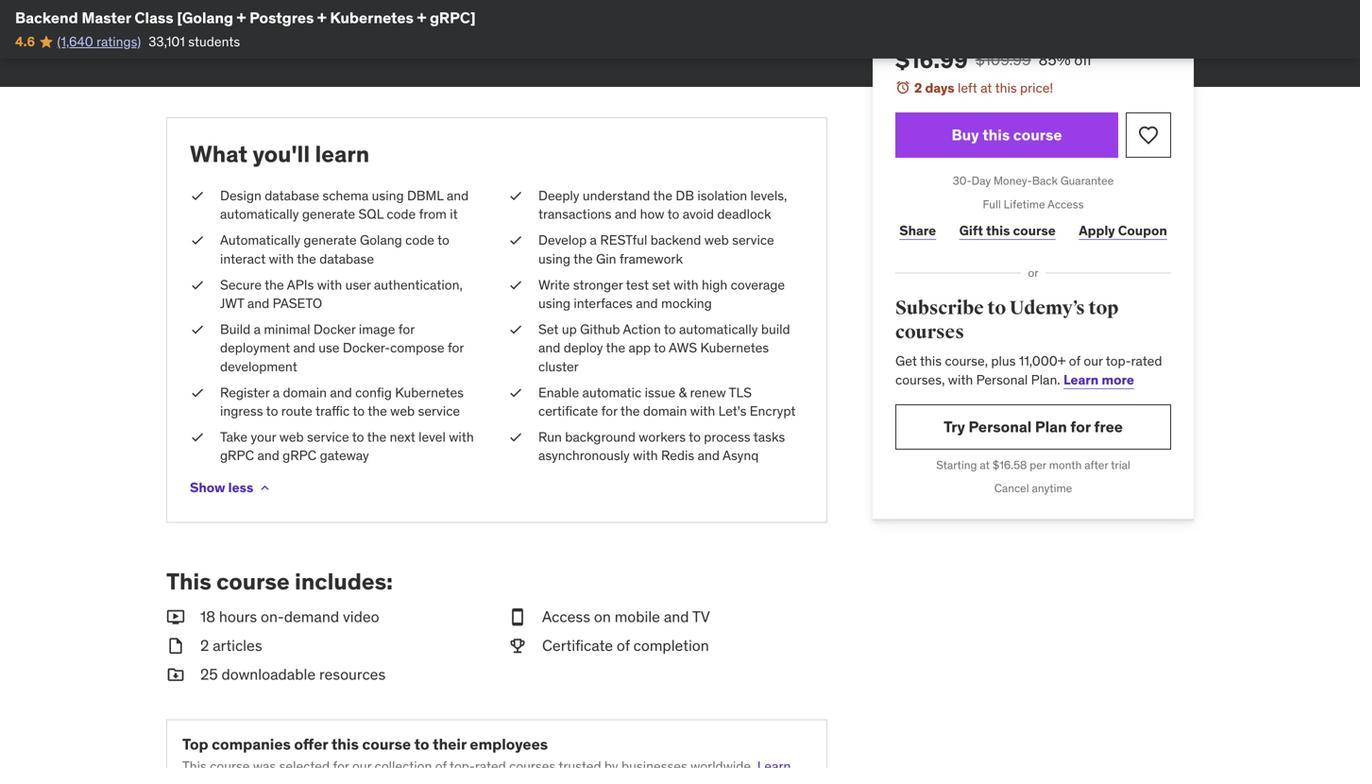 Task type: describe. For each thing, give the bounding box(es) containing it.
take your web service to the next level with grpc and grpc gateway
[[220, 429, 474, 464]]

xsmall image for register
[[190, 384, 205, 402]]

automatically
[[220, 232, 301, 249]]

days
[[926, 79, 955, 96]]

apply coupon
[[1080, 222, 1168, 239]]

starting
[[937, 458, 978, 472]]

with inside secure the apis with user authentication, jwt and paseto
[[317, 276, 342, 293]]

your
[[251, 429, 276, 446]]

0 horizontal spatial of
[[617, 636, 630, 655]]

our
[[1084, 353, 1103, 370]]

web inside register a domain and config kubernetes ingress to route traffic to the web service
[[390, 403, 415, 420]]

the inside automatically generate golang code to interact with the database
[[297, 250, 316, 267]]

you'll
[[253, 140, 310, 168]]

write stronger test set with high coverage using interfaces and mocking
[[539, 276, 785, 312]]

to left route on the left bottom of the page
[[266, 403, 278, 420]]

to inside 'subscribe to udemy's top courses'
[[988, 297, 1007, 320]]

high
[[702, 276, 728, 293]]

course inside button
[[1014, 125, 1063, 145]]

$16.99
[[896, 46, 968, 74]]

1 vertical spatial personal
[[969, 417, 1032, 436]]

and inside deeply understand the db isolation levels, transactions and how to avoid deadlock
[[615, 206, 637, 223]]

domain inside the enable automatic issue & renew tls certificate for the domain with let's encrypt
[[643, 403, 687, 420]]

using inside write stronger test set with high coverage using interfaces and mocking
[[539, 295, 571, 312]]

apis
[[287, 276, 314, 293]]

for up compose
[[399, 321, 415, 338]]

test
[[626, 276, 649, 293]]

set
[[652, 276, 671, 293]]

2 for 2 days left at this price!
[[915, 79, 923, 96]]

top companies offer this course to their employees
[[182, 735, 548, 754]]

mocking
[[662, 295, 712, 312]]

xsmall image for enable
[[508, 384, 524, 402]]

cluster
[[539, 358, 579, 375]]

xsmall image for secure
[[190, 276, 205, 294]]

issue
[[645, 384, 676, 401]]

gift this course
[[960, 222, 1056, 239]]

build a minimal docker image for deployment and use docker-compose for development
[[220, 321, 464, 375]]

xsmall image for deeply
[[508, 187, 524, 205]]

a for build
[[254, 321, 261, 338]]

register
[[220, 384, 270, 401]]

user
[[345, 276, 371, 293]]

money-
[[994, 173, 1033, 188]]

small image for 18
[[166, 607, 185, 628]]

companies
[[212, 735, 291, 754]]

generate inside design database schema using dbml and automatically generate sql code from it
[[302, 206, 355, 223]]

day
[[972, 173, 991, 188]]

get
[[896, 353, 918, 370]]

paseto
[[273, 295, 322, 312]]

xsmall image for build
[[190, 320, 205, 339]]

xsmall image for set
[[508, 320, 524, 339]]

code inside design database schema using dbml and automatically generate sql code from it
[[387, 206, 416, 223]]

to inside automatically generate golang code to interact with the database
[[438, 232, 450, 249]]

dbml
[[407, 187, 444, 204]]

config
[[355, 384, 392, 401]]

to left their
[[415, 735, 430, 754]]

video
[[343, 607, 380, 627]]

service inside take your web service to the next level with grpc and grpc gateway
[[307, 429, 349, 446]]

to inside take your web service to the next level with grpc and grpc gateway
[[352, 429, 364, 446]]

stronger
[[573, 276, 623, 293]]

with inside take your web service to the next level with grpc and grpc gateway
[[449, 429, 474, 446]]

using inside develop a restful backend web service using the gin framework
[[539, 250, 571, 267]]

and inside build a minimal docker image for deployment and use docker-compose for development
[[293, 339, 316, 356]]

action
[[623, 321, 661, 338]]

minimal
[[264, 321, 310, 338]]

30-day money-back guarantee full lifetime access
[[953, 173, 1114, 212]]

the inside register a domain and config kubernetes ingress to route traffic to the web service
[[368, 403, 387, 420]]

transactions
[[539, 206, 612, 223]]

hours
[[219, 607, 257, 627]]

gin
[[596, 250, 617, 267]]

cancel
[[995, 481, 1030, 496]]

to inside run background workers to process tasks asynchronously with redis and asynq
[[689, 429, 701, 446]]

xsmall image for run
[[508, 428, 524, 447]]

app
[[629, 339, 651, 356]]

to inside deeply understand the db isolation levels, transactions and how to avoid deadlock
[[668, 206, 680, 223]]

created
[[166, 5, 214, 22]]

to down 'config'
[[353, 403, 365, 420]]

xsmall image for last
[[166, 32, 181, 47]]

month
[[1050, 458, 1082, 472]]

database inside design database schema using dbml and automatically generate sql code from it
[[265, 187, 319, 204]]

starting at $16.58 per month after trial cancel anytime
[[937, 458, 1131, 496]]

of inside get this course, plus 11,000+ of our top-rated courses, with personal plan.
[[1070, 353, 1081, 370]]

encrypt
[[750, 403, 796, 420]]

framework
[[620, 250, 683, 267]]

master
[[82, 8, 131, 27]]

with inside automatically generate golang code to interact with the database
[[269, 250, 294, 267]]

2 grpc from the left
[[283, 447, 317, 464]]

with inside get this course, plus 11,000+ of our top-rated courses, with personal plan.
[[949, 371, 974, 388]]

take
[[220, 429, 248, 446]]

workers
[[639, 429, 686, 446]]

certificate of completion
[[542, 636, 710, 655]]

for right compose
[[448, 339, 464, 356]]

this
[[166, 567, 212, 596]]

plan
[[1036, 417, 1068, 436]]

this for buy
[[983, 125, 1010, 145]]

created by tech school
[[166, 5, 325, 22]]

renew
[[690, 384, 726, 401]]

tv
[[693, 607, 710, 627]]

the inside develop a restful backend web service using the gin framework
[[574, 250, 593, 267]]

0 vertical spatial kubernetes
[[330, 8, 414, 27]]

and inside set up github action to automatically build and deploy the app to aws kubernetes cluster
[[539, 339, 561, 356]]

or
[[1029, 266, 1039, 280]]

courses,
[[896, 371, 945, 388]]

set up github action to automatically build and deploy the app to aws kubernetes cluster
[[539, 321, 791, 375]]

this for get
[[920, 353, 942, 370]]

interfaces
[[574, 295, 633, 312]]

schema
[[323, 187, 369, 204]]

33,101
[[149, 33, 185, 50]]

for left free
[[1071, 417, 1091, 436]]

golang
[[360, 232, 402, 249]]

tech school link
[[234, 5, 325, 22]]

by
[[217, 5, 231, 22]]

more
[[1102, 371, 1135, 388]]

get this course, plus 11,000+ of our top-rated courses, with personal plan.
[[896, 353, 1163, 388]]

off
[[1075, 50, 1093, 69]]

to right app at the top of the page
[[654, 339, 666, 356]]

4.6
[[15, 33, 35, 50]]

development
[[220, 358, 297, 375]]

course up hours
[[217, 567, 290, 596]]

write
[[539, 276, 570, 293]]

backend
[[15, 8, 78, 27]]

to up aws
[[664, 321, 676, 338]]

with inside write stronger test set with high coverage using interfaces and mocking
[[674, 276, 699, 293]]

2 days left at this price!
[[915, 79, 1054, 96]]

using inside design database schema using dbml and automatically generate sql code from it
[[372, 187, 404, 204]]

set
[[539, 321, 559, 338]]

deploy
[[564, 339, 603, 356]]



Task type: locate. For each thing, give the bounding box(es) containing it.
access
[[1048, 197, 1084, 212], [542, 607, 591, 627]]

the inside deeply understand the db isolation levels, transactions and how to avoid deadlock
[[653, 187, 673, 204]]

using up sql
[[372, 187, 404, 204]]

and down understand
[[615, 206, 637, 223]]

a up deployment
[[254, 321, 261, 338]]

deadlock
[[718, 206, 772, 223]]

a for develop
[[590, 232, 597, 249]]

small image for 2
[[166, 636, 185, 657]]

develop a restful backend web service using the gin framework
[[539, 232, 775, 267]]

a inside register a domain and config kubernetes ingress to route traffic to the web service
[[273, 384, 280, 401]]

small image
[[166, 607, 185, 628], [508, 607, 527, 628], [166, 636, 185, 657], [508, 636, 527, 657]]

xsmall image left set
[[508, 320, 524, 339]]

2 vertical spatial kubernetes
[[395, 384, 464, 401]]

this course includes:
[[166, 567, 393, 596]]

to up redis
[[689, 429, 701, 446]]

per
[[1030, 458, 1047, 472]]

0 horizontal spatial grpc
[[220, 447, 254, 464]]

1 vertical spatial database
[[320, 250, 374, 267]]

and inside secure the apis with user authentication, jwt and paseto
[[247, 295, 270, 312]]

students
[[188, 33, 240, 50]]

web down avoid
[[705, 232, 729, 249]]

to up gateway
[[352, 429, 364, 446]]

with up mocking
[[674, 276, 699, 293]]

this up courses,
[[920, 353, 942, 370]]

generate down schema
[[302, 206, 355, 223]]

and left the tv
[[664, 607, 689, 627]]

the down 'config'
[[368, 403, 387, 420]]

1 vertical spatial of
[[617, 636, 630, 655]]

xsmall image left the run
[[508, 428, 524, 447]]

1 horizontal spatial domain
[[643, 403, 687, 420]]

the left app at the top of the page
[[606, 339, 626, 356]]

0 vertical spatial generate
[[302, 206, 355, 223]]

the down automatic
[[621, 403, 640, 420]]

and up it
[[447, 187, 469, 204]]

code inside automatically generate golang code to interact with the database
[[406, 232, 435, 249]]

tab list
[[873, 0, 1042, 30]]

register a domain and config kubernetes ingress to route traffic to the web service
[[220, 384, 464, 420]]

course,
[[945, 353, 989, 370]]

service inside develop a restful backend web service using the gin framework
[[733, 232, 775, 249]]

1 vertical spatial a
[[254, 321, 261, 338]]

and down secure
[[247, 295, 270, 312]]

anytime
[[1033, 481, 1073, 496]]

a for register
[[273, 384, 280, 401]]

+ up 11/2023 on the left top of the page
[[317, 8, 327, 27]]

on
[[594, 607, 611, 627]]

alarm image
[[896, 80, 911, 95]]

0 horizontal spatial automatically
[[220, 206, 299, 223]]

1 vertical spatial 2
[[200, 636, 209, 655]]

1 horizontal spatial 2
[[915, 79, 923, 96]]

3 + from the left
[[417, 8, 427, 27]]

to left udemy's in the right of the page
[[988, 297, 1007, 320]]

authentication,
[[374, 276, 463, 293]]

a up gin
[[590, 232, 597, 249]]

this
[[996, 79, 1018, 96], [983, 125, 1010, 145], [987, 222, 1011, 239], [920, 353, 942, 370], [332, 735, 359, 754]]

automatically up automatically
[[220, 206, 299, 223]]

the inside set up github action to automatically build and deploy the app to aws kubernetes cluster
[[606, 339, 626, 356]]

xsmall image
[[166, 32, 181, 47], [508, 276, 524, 294], [190, 320, 205, 339], [508, 384, 524, 402]]

85%
[[1039, 50, 1071, 69]]

1 vertical spatial web
[[390, 403, 415, 420]]

let's
[[719, 403, 747, 420]]

2 right alarm image
[[915, 79, 923, 96]]

a inside build a minimal docker image for deployment and use docker-compose for development
[[254, 321, 261, 338]]

2 horizontal spatial +
[[417, 8, 427, 27]]

small image for access
[[508, 607, 527, 628]]

this inside button
[[983, 125, 1010, 145]]

for inside the enable automatic issue & renew tls certificate for the domain with let's encrypt
[[602, 403, 618, 420]]

0 vertical spatial 2
[[915, 79, 923, 96]]

1 vertical spatial domain
[[643, 403, 687, 420]]

traffic
[[316, 403, 350, 420]]

1 horizontal spatial +
[[317, 8, 327, 27]]

levels,
[[751, 187, 788, 204]]

0 vertical spatial access
[[1048, 197, 1084, 212]]

1 + from the left
[[237, 8, 246, 27]]

to down from
[[438, 232, 450, 249]]

code right sql
[[387, 206, 416, 223]]

$16.58
[[993, 458, 1028, 472]]

personal up $16.58
[[969, 417, 1032, 436]]

with down workers
[[633, 447, 658, 464]]

the up apis
[[297, 250, 316, 267]]

the left apis
[[265, 276, 284, 293]]

level
[[419, 429, 446, 446]]

service inside register a domain and config kubernetes ingress to route traffic to the web service
[[418, 403, 460, 420]]

plan.
[[1032, 371, 1061, 388]]

run
[[539, 429, 562, 446]]

the inside secure the apis with user authentication, jwt and paseto
[[265, 276, 284, 293]]

18 hours on-demand video
[[200, 607, 380, 627]]

try personal plan for free link
[[896, 404, 1172, 450]]

this right gift
[[987, 222, 1011, 239]]

xsmall image for design
[[190, 187, 205, 205]]

understand
[[583, 187, 651, 204]]

course up back at the right top of the page
[[1014, 125, 1063, 145]]

2 horizontal spatial web
[[705, 232, 729, 249]]

compose
[[390, 339, 445, 356]]

xsmall image left build
[[190, 320, 205, 339]]

0 horizontal spatial service
[[307, 429, 349, 446]]

service up gateway
[[307, 429, 349, 446]]

and inside register a domain and config kubernetes ingress to route traffic to the web service
[[330, 384, 352, 401]]

top
[[182, 735, 208, 754]]

1 vertical spatial access
[[542, 607, 591, 627]]

generate inside automatically generate golang code to interact with the database
[[304, 232, 357, 249]]

kubernetes up level
[[395, 384, 464, 401]]

0 vertical spatial using
[[372, 187, 404, 204]]

0 horizontal spatial access
[[542, 607, 591, 627]]

database down you'll at the top left
[[265, 187, 319, 204]]

access down back at the right top of the page
[[1048, 197, 1084, 212]]

at left $16.58
[[980, 458, 990, 472]]

buy
[[952, 125, 980, 145]]

coverage
[[731, 276, 785, 293]]

the
[[653, 187, 673, 204], [297, 250, 316, 267], [574, 250, 593, 267], [265, 276, 284, 293], [606, 339, 626, 356], [368, 403, 387, 420], [621, 403, 640, 420], [367, 429, 387, 446]]

with inside run background workers to process tasks asynchronously with redis and asynq
[[633, 447, 658, 464]]

1 grpc from the left
[[220, 447, 254, 464]]

the up how
[[653, 187, 673, 204]]

1 horizontal spatial automatically
[[679, 321, 758, 338]]

1 vertical spatial using
[[539, 250, 571, 267]]

a right the "register"
[[273, 384, 280, 401]]

xsmall image left enable
[[508, 384, 524, 402]]

this for gift
[[987, 222, 1011, 239]]

share
[[900, 222, 937, 239]]

0 vertical spatial of
[[1070, 353, 1081, 370]]

with down renew
[[691, 403, 716, 420]]

0 vertical spatial a
[[590, 232, 597, 249]]

full
[[983, 197, 1002, 212]]

xsmall image left 'deeply'
[[508, 187, 524, 205]]

small image left certificate
[[508, 636, 527, 657]]

and inside take your web service to the next level with grpc and grpc gateway
[[257, 447, 280, 464]]

web down route on the left bottom of the page
[[279, 429, 304, 446]]

and inside design database schema using dbml and automatically generate sql code from it
[[447, 187, 469, 204]]

wishlist image
[[1138, 124, 1161, 147]]

and down process at the right of the page
[[698, 447, 720, 464]]

2 horizontal spatial a
[[590, 232, 597, 249]]

enable
[[539, 384, 579, 401]]

1 horizontal spatial grpc
[[283, 447, 317, 464]]

0 vertical spatial automatically
[[220, 206, 299, 223]]

grpc down take
[[220, 447, 254, 464]]

xsmall image for develop
[[508, 231, 524, 250]]

ratings)
[[96, 33, 141, 50]]

[golang
[[177, 8, 234, 27]]

1 vertical spatial at
[[980, 458, 990, 472]]

at right left
[[981, 79, 993, 96]]

xsmall image left 'design'
[[190, 187, 205, 205]]

try
[[944, 417, 966, 436]]

with right level
[[449, 429, 474, 446]]

access up certificate
[[542, 607, 591, 627]]

route
[[281, 403, 313, 420]]

2 horizontal spatial service
[[733, 232, 775, 249]]

xsmall image for write
[[508, 276, 524, 294]]

the inside the enable automatic issue & renew tls certificate for the domain with let's encrypt
[[621, 403, 640, 420]]

what
[[190, 140, 248, 168]]

domain inside register a domain and config kubernetes ingress to route traffic to the web service
[[283, 384, 327, 401]]

generate down design database schema using dbml and automatically generate sql code from it
[[304, 232, 357, 249]]

of down access on mobile and tv at bottom
[[617, 636, 630, 655]]

xsmall image
[[190, 187, 205, 205], [508, 187, 524, 205], [190, 231, 205, 250], [508, 231, 524, 250], [190, 276, 205, 294], [508, 320, 524, 339], [190, 384, 205, 402], [190, 428, 205, 447], [508, 428, 524, 447], [257, 480, 272, 495]]

and inside write stronger test set with high coverage using interfaces and mocking
[[636, 295, 658, 312]]

xsmall image left automatically
[[190, 231, 205, 250]]

xsmall image for automatically
[[190, 231, 205, 250]]

0 vertical spatial web
[[705, 232, 729, 249]]

small image left 18
[[166, 607, 185, 628]]

small image for certificate
[[508, 636, 527, 657]]

1 horizontal spatial access
[[1048, 197, 1084, 212]]

automatically inside set up github action to automatically build and deploy the app to aws kubernetes cluster
[[679, 321, 758, 338]]

grpc]
[[430, 8, 476, 27]]

and inside run background workers to process tasks asynchronously with redis and asynq
[[698, 447, 720, 464]]

xsmall image inside show less button
[[257, 480, 272, 495]]

use
[[319, 339, 340, 356]]

this right offer
[[332, 735, 359, 754]]

docker
[[314, 321, 356, 338]]

0 vertical spatial domain
[[283, 384, 327, 401]]

database inside automatically generate golang code to interact with the database
[[320, 250, 374, 267]]

aws
[[669, 339, 698, 356]]

2 + from the left
[[317, 8, 327, 27]]

sql
[[359, 206, 384, 223]]

updated
[[218, 31, 267, 48]]

using down develop
[[539, 250, 571, 267]]

backend master class [golang + postgres + kubernetes + grpc]
[[15, 8, 476, 27]]

what you'll learn
[[190, 140, 370, 168]]

personal inside get this course, plus 11,000+ of our top-rated courses, with personal plan.
[[977, 371, 1028, 388]]

30-
[[953, 173, 972, 188]]

web up 'next'
[[390, 403, 415, 420]]

how
[[640, 206, 665, 223]]

of left our
[[1070, 353, 1081, 370]]

at inside starting at $16.58 per month after trial cancel anytime
[[980, 458, 990, 472]]

kubernetes right the school
[[330, 8, 414, 27]]

2 vertical spatial a
[[273, 384, 280, 401]]

db
[[676, 187, 695, 204]]

2 articles
[[200, 636, 262, 655]]

1 horizontal spatial service
[[418, 403, 460, 420]]

1 vertical spatial kubernetes
[[701, 339, 769, 356]]

lifetime
[[1004, 197, 1046, 212]]

last
[[189, 31, 214, 48]]

xsmall image left take
[[190, 428, 205, 447]]

for down automatic
[[602, 403, 618, 420]]

xsmall image left write
[[508, 276, 524, 294]]

redis
[[662, 447, 695, 464]]

this down $109.99 at the right of the page
[[996, 79, 1018, 96]]

1 horizontal spatial a
[[273, 384, 280, 401]]

$109.99
[[976, 50, 1032, 69]]

1 horizontal spatial web
[[390, 403, 415, 420]]

employees
[[470, 735, 548, 754]]

0 vertical spatial personal
[[977, 371, 1028, 388]]

build
[[220, 321, 251, 338]]

automatically generate golang code to interact with the database
[[220, 232, 450, 267]]

0 vertical spatial at
[[981, 79, 993, 96]]

1 vertical spatial service
[[418, 403, 460, 420]]

$16.99 $109.99 85% off
[[896, 46, 1093, 74]]

asynchronously
[[539, 447, 630, 464]]

with down automatically
[[269, 250, 294, 267]]

0 horizontal spatial domain
[[283, 384, 327, 401]]

+ left grpc]
[[417, 8, 427, 27]]

2 vertical spatial using
[[539, 295, 571, 312]]

0 vertical spatial service
[[733, 232, 775, 249]]

25
[[200, 665, 218, 684]]

0 vertical spatial database
[[265, 187, 319, 204]]

2 down 18
[[200, 636, 209, 655]]

develop
[[539, 232, 587, 249]]

33,101 students
[[149, 33, 240, 50]]

and left use
[[293, 339, 316, 356]]

small image up small icon
[[166, 636, 185, 657]]

with down course,
[[949, 371, 974, 388]]

2 vertical spatial service
[[307, 429, 349, 446]]

grpc down route on the left bottom of the page
[[283, 447, 317, 464]]

back
[[1033, 173, 1058, 188]]

database up the user
[[320, 250, 374, 267]]

1 vertical spatial generate
[[304, 232, 357, 249]]

1 vertical spatial code
[[406, 232, 435, 249]]

this right buy
[[983, 125, 1010, 145]]

xsmall image left the "register"
[[190, 384, 205, 402]]

the inside take your web service to the next level with grpc and grpc gateway
[[367, 429, 387, 446]]

course left their
[[362, 735, 411, 754]]

gateway
[[320, 447, 369, 464]]

0 horizontal spatial 2
[[200, 636, 209, 655]]

the left 'next'
[[367, 429, 387, 446]]

2 vertical spatial web
[[279, 429, 304, 446]]

small image
[[166, 664, 185, 685]]

0 horizontal spatial +
[[237, 8, 246, 27]]

+ right by
[[237, 8, 246, 27]]

1 vertical spatial automatically
[[679, 321, 758, 338]]

access inside 30-day money-back guarantee full lifetime access
[[1048, 197, 1084, 212]]

0 vertical spatial code
[[387, 206, 416, 223]]

the left gin
[[574, 250, 593, 267]]

xsmall image left develop
[[508, 231, 524, 250]]

docker-
[[343, 339, 390, 356]]

domain down the issue
[[643, 403, 687, 420]]

to
[[668, 206, 680, 223], [438, 232, 450, 249], [988, 297, 1007, 320], [664, 321, 676, 338], [654, 339, 666, 356], [266, 403, 278, 420], [353, 403, 365, 420], [352, 429, 364, 446], [689, 429, 701, 446], [415, 735, 430, 754]]

resources
[[319, 665, 386, 684]]

process
[[704, 429, 751, 446]]

service up level
[[418, 403, 460, 420]]

guarantee
[[1061, 173, 1114, 188]]

and up traffic
[[330, 384, 352, 401]]

xsmall image for take
[[190, 428, 205, 447]]

web inside develop a restful backend web service using the gin framework
[[705, 232, 729, 249]]

xsmall image right the less
[[257, 480, 272, 495]]

automatically up aws
[[679, 321, 758, 338]]

class
[[135, 8, 174, 27]]

course down lifetime
[[1014, 222, 1056, 239]]

tls
[[729, 384, 752, 401]]

kubernetes up 'tls'
[[701, 339, 769, 356]]

with left the user
[[317, 276, 342, 293]]

gift
[[960, 222, 984, 239]]

using down write
[[539, 295, 571, 312]]

to right how
[[668, 206, 680, 223]]

with
[[269, 250, 294, 267], [317, 276, 342, 293], [674, 276, 699, 293], [949, 371, 974, 388], [691, 403, 716, 420], [449, 429, 474, 446], [633, 447, 658, 464]]

a inside develop a restful backend web service using the gin framework
[[590, 232, 597, 249]]

0 horizontal spatial web
[[279, 429, 304, 446]]

+
[[237, 8, 246, 27], [317, 8, 327, 27], [417, 8, 427, 27]]

service down deadlock
[[733, 232, 775, 249]]

2 for 2 articles
[[200, 636, 209, 655]]

and down set
[[539, 339, 561, 356]]

this inside get this course, plus 11,000+ of our top-rated courses, with personal plan.
[[920, 353, 942, 370]]

show
[[190, 479, 225, 496]]

design database schema using dbml and automatically generate sql code from it
[[220, 187, 469, 223]]

xsmall image left the last
[[166, 32, 181, 47]]

with inside the enable automatic issue & renew tls certificate for the domain with let's encrypt
[[691, 403, 716, 420]]

1 horizontal spatial of
[[1070, 353, 1081, 370]]

gift this course link
[[956, 212, 1060, 250]]

enable automatic issue & renew tls certificate for the domain with let's encrypt
[[539, 384, 796, 420]]

kubernetes inside register a domain and config kubernetes ingress to route traffic to the web service
[[395, 384, 464, 401]]

automatically inside design database schema using dbml and automatically generate sql code from it
[[220, 206, 299, 223]]

grpc
[[220, 447, 254, 464], [283, 447, 317, 464]]

kubernetes inside set up github action to automatically build and deploy the app to aws kubernetes cluster
[[701, 339, 769, 356]]

share button
[[896, 212, 941, 250]]

try personal plan for free
[[944, 417, 1124, 436]]

restful
[[600, 232, 648, 249]]

0 horizontal spatial a
[[254, 321, 261, 338]]

web inside take your web service to the next level with grpc and grpc gateway
[[279, 429, 304, 446]]

their
[[433, 735, 467, 754]]

and down your
[[257, 447, 280, 464]]

domain
[[283, 384, 327, 401], [643, 403, 687, 420]]



Task type: vqa. For each thing, say whether or not it's contained in the screenshot.
the topmost 3
no



